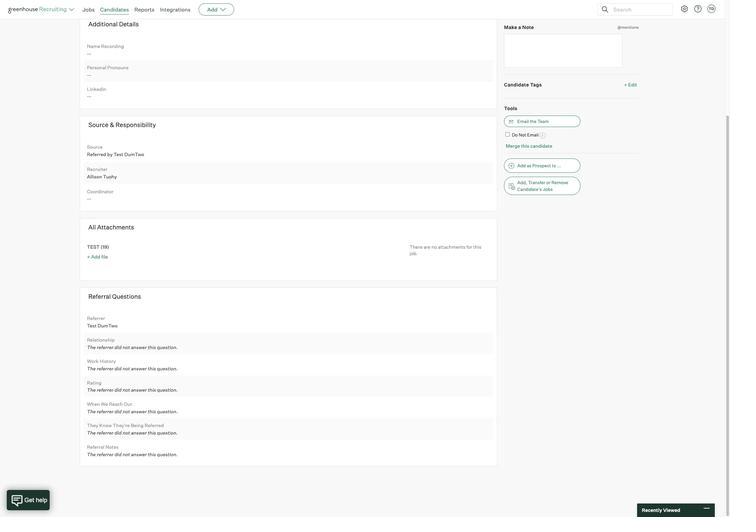 Task type: vqa. For each thing, say whether or not it's contained in the screenshot.
DEPARTMENT
no



Task type: describe. For each thing, give the bounding box(es) containing it.
candidates
[[100, 6, 129, 13]]

referrer inside relationship the referrer did not answer this question.
[[97, 344, 114, 350]]

test inside source referred by test dumtwo
[[114, 151, 123, 157]]

this inside they know they're being referred the referrer did not answer this question.
[[148, 430, 156, 436]]

+ for + add file
[[87, 254, 90, 260]]

no
[[432, 244, 437, 250]]

job.
[[410, 251, 418, 256]]

answer inside they know they're being referred the referrer did not answer this question.
[[131, 430, 147, 436]]

did inside rating the referrer did not answer this question.
[[115, 387, 122, 393]]

candidates link
[[100, 6, 129, 13]]

the inside when we reach out the referrer did not answer this question.
[[87, 409, 96, 414]]

referral notes the referrer did not answer this question.
[[87, 444, 178, 457]]

answer inside when we reach out the referrer did not answer this question.
[[131, 409, 147, 414]]

there are no attachments for this job.
[[410, 244, 482, 256]]

question. inside relationship the referrer did not answer this question.
[[157, 344, 178, 350]]

candidate
[[504, 82, 529, 88]]

jobs link
[[82, 6, 95, 13]]

allison
[[87, 174, 102, 179]]

responsibility
[[116, 121, 156, 129]]

test (19)
[[87, 244, 109, 250]]

1 vertical spatial email
[[527, 132, 539, 138]]

did inside they know they're being referred the referrer did not answer this question.
[[115, 430, 122, 436]]

answer inside referral notes the referrer did not answer this question.
[[131, 451, 147, 457]]

do
[[512, 132, 518, 138]]

source for source referred by test dumtwo
[[87, 144, 103, 150]]

add as prospect to ... button
[[504, 158, 581, 173]]

dumtwo inside source referred by test dumtwo
[[124, 151, 144, 157]]

did inside relationship the referrer did not answer this question.
[[115, 344, 122, 350]]

question. inside work history the referrer did not answer this question.
[[157, 366, 178, 371]]

referred
[[145, 423, 164, 428]]

tags
[[530, 82, 542, 88]]

referrer inside referral notes the referrer did not answer this question.
[[97, 451, 114, 457]]

add inside popup button
[[207, 6, 218, 13]]

know
[[99, 423, 112, 428]]

referrer inside they know they're being referred the referrer did not answer this question.
[[97, 430, 114, 436]]

question. inside rating the referrer did not answer this question.
[[157, 387, 178, 393]]

viewed
[[663, 507, 681, 513]]

test
[[87, 244, 100, 250]]

question. inside referral notes the referrer did not answer this question.
[[157, 451, 178, 457]]

history
[[100, 358, 116, 364]]

+ add
[[626, 4, 639, 10]]

source & responsibility
[[88, 121, 156, 129]]

the inside relationship the referrer did not answer this question.
[[87, 344, 96, 350]]

or
[[547, 180, 551, 185]]

for
[[467, 244, 473, 250]]

being
[[131, 423, 144, 428]]

+ add file
[[87, 254, 108, 260]]

rating the referrer did not answer this question.
[[87, 380, 178, 393]]

email the team button
[[504, 116, 581, 127]]

candidate tags
[[504, 82, 542, 88]]

file
[[101, 254, 108, 260]]

candidate's
[[518, 186, 542, 192]]

referrer test dumtwo
[[87, 316, 118, 329]]

merge this candidate
[[506, 143, 553, 149]]

+ add link
[[626, 3, 639, 10]]

by
[[107, 151, 113, 157]]

add as prospect to ...
[[518, 163, 561, 168]]

answer inside work history the referrer did not answer this question.
[[131, 366, 147, 371]]

referrer inside when we reach out the referrer did not answer this question.
[[97, 409, 114, 414]]

coordinator
[[87, 188, 113, 194]]

linkedin
[[87, 86, 106, 92]]

additional
[[88, 20, 118, 28]]

did inside work history the referrer did not answer this question.
[[115, 366, 122, 371]]

not inside referral notes the referrer did not answer this question.
[[123, 451, 130, 457]]

referral questions
[[88, 293, 141, 300]]

personal pronouns --
[[87, 65, 129, 78]]

coordinator --
[[87, 188, 113, 202]]

pronouns
[[107, 65, 129, 70]]

not inside when we reach out the referrer did not answer this question.
[[123, 409, 130, 414]]

reports
[[134, 6, 155, 13]]

when we reach out the referrer did not answer this question.
[[87, 401, 178, 414]]

linkedin --
[[87, 86, 106, 99]]

referrer
[[87, 316, 105, 321]]

(19)
[[101, 244, 109, 250]]

edit
[[629, 82, 637, 88]]

this inside when we reach out the referrer did not answer this question.
[[148, 409, 156, 414]]

details
[[119, 20, 139, 28]]

add button
[[199, 3, 234, 16]]

questions
[[112, 293, 141, 300]]

reach
[[109, 401, 123, 407]]

did inside referral notes the referrer did not answer this question.
[[115, 451, 122, 457]]

referrer inside rating the referrer did not answer this question.
[[97, 387, 114, 393]]

name recording --
[[87, 43, 124, 56]]

test inside the referrer test dumtwo
[[87, 323, 97, 329]]

td button
[[706, 3, 717, 14]]

@mentions link
[[618, 24, 639, 31]]

did inside when we reach out the referrer did not answer this question.
[[115, 409, 122, 414]]

personal
[[87, 65, 106, 70]]

work
[[87, 358, 99, 364]]

referral for referral notes the referrer did not answer this question.
[[87, 444, 105, 450]]

make
[[504, 24, 517, 30]]

this inside rating the referrer did not answer this question.
[[148, 387, 156, 393]]

do not email
[[512, 132, 539, 138]]



Task type: locate. For each thing, give the bounding box(es) containing it.
not
[[519, 132, 526, 138]]

6 the from the top
[[87, 451, 96, 457]]

3 answer from the top
[[131, 387, 147, 393]]

0 vertical spatial test
[[114, 151, 123, 157]]

2 did from the top
[[115, 366, 122, 371]]

this inside "there are no attachments for this job."
[[474, 244, 482, 250]]

note
[[523, 24, 534, 30]]

attachments
[[97, 224, 134, 231]]

5 the from the top
[[87, 430, 96, 436]]

1 horizontal spatial dumtwo
[[124, 151, 144, 157]]

the inside rating the referrer did not answer this question.
[[87, 387, 96, 393]]

referrer down know
[[97, 430, 114, 436]]

4 answer from the top
[[131, 409, 147, 414]]

did down the notes
[[115, 451, 122, 457]]

4 did from the top
[[115, 409, 122, 414]]

this inside referral notes the referrer did not answer this question.
[[148, 451, 156, 457]]

test right by
[[114, 151, 123, 157]]

0 vertical spatial referral
[[88, 293, 111, 300]]

answer inside rating the referrer did not answer this question.
[[131, 387, 147, 393]]

+ for + edit
[[624, 82, 628, 88]]

all
[[88, 224, 96, 231]]

0 horizontal spatial dumtwo
[[98, 323, 118, 329]]

make a note
[[504, 24, 534, 30]]

did down "reach"
[[115, 409, 122, 414]]

+ edit
[[624, 82, 637, 88]]

1 vertical spatial +
[[624, 82, 628, 88]]

out
[[124, 401, 132, 407]]

test down the referrer at bottom
[[87, 323, 97, 329]]

they're
[[113, 423, 130, 428]]

2 answer from the top
[[131, 366, 147, 371]]

source inside source referred by test dumtwo
[[87, 144, 103, 150]]

they
[[87, 423, 98, 428]]

+ add file link
[[87, 254, 108, 260]]

source left &
[[88, 121, 109, 129]]

not inside they know they're being referred the referrer did not answer this question.
[[123, 430, 130, 436]]

0 vertical spatial +
[[626, 4, 629, 10]]

to
[[552, 163, 556, 168]]

6 did from the top
[[115, 451, 122, 457]]

td
[[709, 6, 715, 11]]

6 question. from the top
[[157, 451, 178, 457]]

configure image
[[681, 5, 689, 13]]

jobs inside add, transfer or remove candidate's jobs
[[543, 186, 553, 192]]

remove
[[552, 180, 568, 185]]

5 did from the top
[[115, 430, 122, 436]]

1 vertical spatial test
[[87, 323, 97, 329]]

add inside button
[[518, 163, 526, 168]]

referral up the referrer at bottom
[[88, 293, 111, 300]]

test
[[114, 151, 123, 157], [87, 323, 97, 329]]

td button
[[708, 5, 716, 13]]

not inside relationship the referrer did not answer this question.
[[123, 344, 130, 350]]

1 horizontal spatial jobs
[[543, 186, 553, 192]]

did down they're
[[115, 430, 122, 436]]

&
[[110, 121, 114, 129]]

this inside work history the referrer did not answer this question.
[[148, 366, 156, 371]]

+ left edit
[[624, 82, 628, 88]]

answer up work history the referrer did not answer this question.
[[131, 344, 147, 350]]

2 the from the top
[[87, 366, 96, 371]]

0 vertical spatial dumtwo
[[124, 151, 144, 157]]

1 question. from the top
[[157, 344, 178, 350]]

referred
[[87, 151, 106, 157]]

+
[[626, 4, 629, 10], [624, 82, 628, 88], [87, 254, 90, 260]]

dumtwo down the referrer at bottom
[[98, 323, 118, 329]]

4 not from the top
[[123, 409, 130, 414]]

referrer down "relationship"
[[97, 344, 114, 350]]

a
[[519, 24, 521, 30]]

referrer inside work history the referrer did not answer this question.
[[97, 366, 114, 371]]

email inside "button"
[[518, 119, 529, 124]]

rating
[[87, 380, 102, 386]]

add
[[630, 4, 639, 10], [207, 6, 218, 13], [518, 163, 526, 168], [91, 254, 100, 260]]

1 vertical spatial source
[[87, 144, 103, 150]]

4 referrer from the top
[[97, 409, 114, 414]]

5 not from the top
[[123, 430, 130, 436]]

tools
[[504, 105, 518, 111]]

the inside they know they're being referred the referrer did not answer this question.
[[87, 430, 96, 436]]

did up the "history"
[[115, 344, 122, 350]]

jobs
[[82, 6, 95, 13], [543, 186, 553, 192]]

answer up rating the referrer did not answer this question.
[[131, 366, 147, 371]]

the
[[87, 344, 96, 350], [87, 366, 96, 371], [87, 387, 96, 393], [87, 409, 96, 414], [87, 430, 96, 436], [87, 451, 96, 457]]

referral for referral questions
[[88, 293, 111, 300]]

1 not from the top
[[123, 344, 130, 350]]

3 the from the top
[[87, 387, 96, 393]]

1 vertical spatial dumtwo
[[98, 323, 118, 329]]

email the team
[[518, 119, 549, 124]]

None text field
[[504, 34, 623, 68]]

referrer down we
[[97, 409, 114, 414]]

did down the "history"
[[115, 366, 122, 371]]

attachments
[[438, 244, 466, 250]]

dumtwo right by
[[124, 151, 144, 157]]

1 the from the top
[[87, 344, 96, 350]]

question.
[[157, 344, 178, 350], [157, 366, 178, 371], [157, 387, 178, 393], [157, 409, 178, 414], [157, 430, 178, 436], [157, 451, 178, 457]]

2 vertical spatial +
[[87, 254, 90, 260]]

source referred by test dumtwo
[[87, 144, 145, 157]]

1 vertical spatial jobs
[[543, 186, 553, 192]]

we
[[101, 401, 108, 407]]

3 referrer from the top
[[97, 387, 114, 393]]

email right not
[[527, 132, 539, 138]]

referrer
[[97, 344, 114, 350], [97, 366, 114, 371], [97, 387, 114, 393], [97, 409, 114, 414], [97, 430, 114, 436], [97, 451, 114, 457]]

transfer
[[528, 180, 546, 185]]

1 did from the top
[[115, 344, 122, 350]]

6 referrer from the top
[[97, 451, 114, 457]]

+ for + add
[[626, 4, 629, 10]]

1 answer from the top
[[131, 344, 147, 350]]

source up referred
[[87, 144, 103, 150]]

candidate
[[531, 143, 553, 149]]

1 referrer from the top
[[97, 344, 114, 350]]

tuohy
[[103, 174, 117, 179]]

2 referrer from the top
[[97, 366, 114, 371]]

question. inside when we reach out the referrer did not answer this question.
[[157, 409, 178, 414]]

add,
[[518, 180, 527, 185]]

not up out in the bottom left of the page
[[123, 387, 130, 393]]

as
[[527, 163, 532, 168]]

0 horizontal spatial test
[[87, 323, 97, 329]]

6 not from the top
[[123, 451, 130, 457]]

this
[[521, 143, 530, 149], [474, 244, 482, 250], [148, 344, 156, 350], [148, 366, 156, 371], [148, 387, 156, 393], [148, 409, 156, 414], [148, 430, 156, 436], [148, 451, 156, 457]]

add, transfer or remove candidate's jobs
[[518, 180, 568, 192]]

Search text field
[[612, 5, 667, 14]]

not
[[123, 344, 130, 350], [123, 366, 130, 371], [123, 387, 130, 393], [123, 409, 130, 414], [123, 430, 130, 436], [123, 451, 130, 457]]

0 horizontal spatial jobs
[[82, 6, 95, 13]]

0 vertical spatial source
[[88, 121, 109, 129]]

not inside rating the referrer did not answer this question.
[[123, 387, 130, 393]]

this inside relationship the referrer did not answer this question.
[[148, 344, 156, 350]]

referrer down the "history"
[[97, 366, 114, 371]]

integrations
[[160, 6, 191, 13]]

referral
[[88, 293, 111, 300], [87, 444, 105, 450]]

additional details
[[88, 20, 139, 28]]

source for source & responsibility
[[88, 121, 109, 129]]

Do Not Email checkbox
[[506, 132, 510, 137]]

recruiter
[[87, 166, 108, 172]]

-
[[87, 51, 89, 56], [89, 51, 91, 56], [87, 72, 89, 78], [89, 72, 91, 78], [87, 93, 89, 99], [89, 93, 91, 99], [87, 196, 89, 202], [89, 196, 91, 202]]

referral left the notes
[[87, 444, 105, 450]]

there
[[410, 244, 423, 250]]

3 not from the top
[[123, 387, 130, 393]]

2 not from the top
[[123, 366, 130, 371]]

referrer down the rating
[[97, 387, 114, 393]]

+ up @mentions
[[626, 4, 629, 10]]

1 vertical spatial referral
[[87, 444, 105, 450]]

answer up out in the bottom left of the page
[[131, 387, 147, 393]]

integrations link
[[160, 6, 191, 13]]

1 horizontal spatial test
[[114, 151, 123, 157]]

relationship the referrer did not answer this question.
[[87, 337, 178, 350]]

2 question. from the top
[[157, 366, 178, 371]]

the inside work history the referrer did not answer this question.
[[87, 366, 96, 371]]

not down out in the bottom left of the page
[[123, 409, 130, 414]]

prospect
[[533, 163, 551, 168]]

relationship
[[87, 337, 115, 343]]

team
[[538, 119, 549, 124]]

recently viewed
[[642, 507, 681, 513]]

5 answer from the top
[[131, 430, 147, 436]]

...
[[557, 163, 561, 168]]

0 vertical spatial jobs
[[82, 6, 95, 13]]

recently
[[642, 507, 662, 513]]

greenhouse recruiting image
[[8, 5, 69, 14]]

6 answer from the top
[[131, 451, 147, 457]]

the inside referral notes the referrer did not answer this question.
[[87, 451, 96, 457]]

3 question. from the top
[[157, 387, 178, 393]]

jobs up additional
[[82, 6, 95, 13]]

recruiter allison tuohy
[[87, 166, 117, 179]]

+ down test
[[87, 254, 90, 260]]

name
[[87, 43, 100, 49]]

source
[[88, 121, 109, 129], [87, 144, 103, 150]]

not down they're
[[123, 430, 130, 436]]

merge
[[506, 143, 520, 149]]

+ edit link
[[623, 80, 639, 89]]

reports link
[[134, 6, 155, 13]]

5 question. from the top
[[157, 430, 178, 436]]

answer down out in the bottom left of the page
[[131, 409, 147, 414]]

work history the referrer did not answer this question.
[[87, 358, 178, 371]]

jobs down or
[[543, 186, 553, 192]]

did
[[115, 344, 122, 350], [115, 366, 122, 371], [115, 387, 122, 393], [115, 409, 122, 414], [115, 430, 122, 436], [115, 451, 122, 457]]

not down they know they're being referred the referrer did not answer this question.
[[123, 451, 130, 457]]

4 question. from the top
[[157, 409, 178, 414]]

question. inside they know they're being referred the referrer did not answer this question.
[[157, 430, 178, 436]]

when
[[87, 401, 100, 407]]

not up rating the referrer did not answer this question.
[[123, 366, 130, 371]]

answer down they know they're being referred the referrer did not answer this question.
[[131, 451, 147, 457]]

dumtwo inside the referrer test dumtwo
[[98, 323, 118, 329]]

4 the from the top
[[87, 409, 96, 414]]

referral inside referral notes the referrer did not answer this question.
[[87, 444, 105, 450]]

5 referrer from the top
[[97, 430, 114, 436]]

did up "reach"
[[115, 387, 122, 393]]

not up work history the referrer did not answer this question.
[[123, 344, 130, 350]]

referrer down the notes
[[97, 451, 114, 457]]

not inside work history the referrer did not answer this question.
[[123, 366, 130, 371]]

answer inside relationship the referrer did not answer this question.
[[131, 344, 147, 350]]

email left the the
[[518, 119, 529, 124]]

are
[[424, 244, 431, 250]]

they know they're being referred the referrer did not answer this question.
[[87, 423, 178, 436]]

merge this candidate link
[[506, 143, 553, 149]]

@mentions
[[618, 25, 639, 30]]

all attachments
[[88, 224, 134, 231]]

3 did from the top
[[115, 387, 122, 393]]

add, transfer or remove candidate's jobs button
[[504, 177, 581, 195]]

0 vertical spatial email
[[518, 119, 529, 124]]

answer down being
[[131, 430, 147, 436]]

recording
[[101, 43, 124, 49]]



